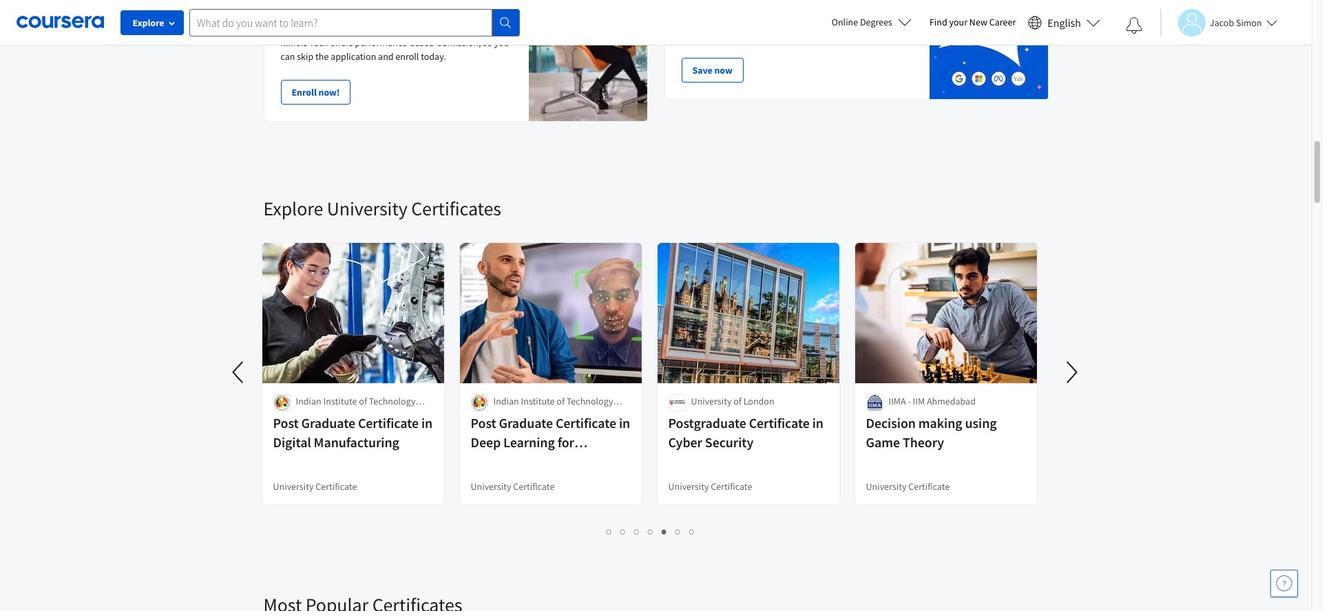 Task type: vqa. For each thing, say whether or not it's contained in the screenshot.
Explore University Certificates Carousel element
yes



Task type: describe. For each thing, give the bounding box(es) containing it.
guwahati for learning
[[493, 409, 532, 422]]

game
[[866, 434, 900, 451]]

university certificate for security
[[668, 481, 752, 493]]

iima - iim ahmedabad
[[889, 395, 976, 408]]

making
[[919, 415, 963, 432]]

-
[[908, 395, 911, 408]]

decision making using game theory
[[866, 415, 997, 451]]

1 horizontal spatial for
[[734, 28, 745, 41]]

iim
[[913, 395, 925, 408]]

1
[[607, 526, 612, 539]]

5
[[662, 526, 667, 539]]

get
[[790, 14, 802, 27]]

find your new career link
[[923, 14, 1023, 31]]

1 horizontal spatial your
[[949, 16, 968, 28]]

you inside illinois tech offers performance-based-admission, so you can skip the application and enroll today.
[[494, 37, 509, 49]]

certificate for decision making using game theory
[[909, 481, 950, 493]]

digital
[[273, 434, 311, 451]]

indian institute of technology guwahati image
[[471, 395, 488, 412]]

certificate inside post graduate certificate in deep learning for computer vision and xr
[[556, 415, 616, 432]]

post for post graduate certificate in deep learning for computer vision and xr
[[471, 415, 496, 432]]

time,
[[734, 14, 755, 27]]

7
[[689, 526, 695, 539]]

institute for learning
[[521, 395, 555, 408]]

find your new career
[[930, 16, 1016, 28]]

can inside illinois tech offers performance-based-admission, so you can skip the application and enroll today.
[[281, 50, 295, 63]]

enroll
[[292, 86, 317, 98]]

you inside the "for a limited time, you can get a coursera plus annual subscription for $200 off for your first year!"
[[757, 14, 772, 27]]

6 button
[[672, 524, 685, 540]]

online
[[832, 16, 858, 28]]

post graduate certificate in deep learning for computer vision and xr
[[471, 415, 630, 470]]

based-
[[410, 37, 437, 49]]

learning
[[504, 434, 555, 451]]

3
[[634, 526, 640, 539]]

jacob
[[1210, 16, 1234, 29]]

degrees
[[860, 16, 893, 28]]

show notifications image
[[1126, 17, 1143, 34]]

save now link
[[682, 58, 744, 83]]

explore for explore
[[133, 17, 164, 29]]

university for post graduate certificate in deep learning for computer vision and xr
[[471, 481, 511, 493]]

university certificate for deep
[[471, 481, 555, 493]]

graduate for manufacturing
[[301, 415, 355, 432]]

What do you want to learn? text field
[[189, 9, 492, 36]]

the
[[315, 50, 329, 63]]

institute for manufacturing
[[323, 395, 357, 408]]

english button
[[1023, 0, 1106, 45]]

london
[[744, 395, 775, 408]]

and inside post graduate certificate in deep learning for computer vision and xr
[[570, 453, 593, 470]]

university of london
[[691, 395, 775, 408]]

year!
[[832, 28, 852, 41]]

indian for learning
[[493, 395, 519, 408]]

guwahati for manufacturing
[[296, 409, 334, 422]]

certificate for university of london
[[749, 415, 810, 432]]

tech
[[309, 37, 328, 49]]

simon
[[1236, 16, 1262, 29]]

online degrees button
[[821, 7, 923, 37]]

$200
[[747, 28, 766, 41]]

certificates
[[411, 196, 501, 221]]

university for decision making using game theory
[[866, 481, 907, 493]]

new
[[970, 16, 988, 28]]

enroll
[[396, 50, 419, 63]]

postgraduate certificate in cyber security
[[668, 415, 824, 451]]

of for manufacturing
[[359, 395, 367, 408]]

university of london image
[[668, 395, 686, 412]]

for
[[682, 14, 695, 27]]

4
[[648, 526, 654, 539]]

first
[[814, 28, 830, 41]]

coursera
[[811, 14, 847, 27]]

2 a from the left
[[804, 14, 809, 27]]

career
[[990, 16, 1016, 28]]

xr
[[595, 453, 611, 470]]

english
[[1048, 15, 1081, 29]]

explore university certificates carousel element
[[222, 155, 1089, 552]]



Task type: locate. For each thing, give the bounding box(es) containing it.
certificate down london
[[749, 415, 810, 432]]

0 horizontal spatial indian
[[296, 395, 322, 408]]

skip
[[297, 50, 314, 63]]

in
[[421, 415, 433, 432], [619, 415, 630, 432], [813, 415, 824, 432]]

explore button
[[121, 10, 184, 35]]

1 indian institute of technology guwahati from the left
[[296, 395, 416, 422]]

0 horizontal spatial a
[[697, 14, 702, 27]]

list inside explore university certificates carousel element
[[263, 524, 1038, 540]]

your inside the "for a limited time, you can get a coursera plus annual subscription for $200 off for your first year!"
[[794, 28, 812, 41]]

2
[[621, 526, 626, 539]]

cyber
[[668, 434, 703, 451]]

graduate up manufacturing
[[301, 415, 355, 432]]

iima - iim ahmedabad image
[[866, 395, 883, 412]]

2 in from the left
[[619, 415, 630, 432]]

post inside post graduate certificate in deep learning for computer vision and xr
[[471, 415, 496, 432]]

postgraduate
[[668, 415, 746, 432]]

your
[[949, 16, 968, 28], [794, 28, 812, 41]]

post for post graduate certificate in digital manufacturing
[[273, 415, 299, 432]]

certificate inside postgraduate certificate in cyber security
[[749, 415, 810, 432]]

indian institute of technology guwahati for learning
[[493, 395, 613, 422]]

certificate
[[358, 415, 419, 432], [556, 415, 616, 432], [749, 415, 810, 432], [316, 481, 357, 493], [513, 481, 555, 493], [711, 481, 752, 493], [909, 481, 950, 493]]

performance-
[[355, 37, 410, 49]]

online degrees
[[832, 16, 893, 28]]

1 horizontal spatial indian institute of technology guwahati
[[493, 395, 613, 422]]

now!
[[319, 86, 340, 98]]

a right get
[[804, 14, 809, 27]]

2 horizontal spatial of
[[734, 395, 742, 408]]

1 post from the left
[[273, 415, 299, 432]]

for inside post graduate certificate in deep learning for computer vision and xr
[[558, 434, 574, 451]]

1 horizontal spatial and
[[570, 453, 593, 470]]

can left get
[[773, 14, 788, 27]]

4 button
[[644, 524, 658, 540]]

2 post from the left
[[471, 415, 496, 432]]

save now
[[693, 64, 733, 76]]

illinois tech offers performance-based-admission, so you can skip the application and enroll today.
[[281, 37, 509, 63]]

explore inside explore university certificates carousel element
[[263, 196, 323, 221]]

0 horizontal spatial indian institute of technology guwahati
[[296, 395, 416, 422]]

1 button
[[603, 524, 616, 540]]

for down the time,
[[734, 28, 745, 41]]

vision
[[532, 453, 568, 470]]

1 horizontal spatial technology
[[567, 395, 613, 408]]

1 horizontal spatial graduate
[[499, 415, 553, 432]]

ahmedabad
[[927, 395, 976, 408]]

certificate down theory
[[909, 481, 950, 493]]

save
[[693, 64, 713, 76]]

guwahati right indian institute of technology guwahati icon
[[296, 409, 334, 422]]

2 button
[[616, 524, 630, 540]]

explore university certificates
[[263, 196, 501, 221]]

indian
[[296, 395, 322, 408], [493, 395, 519, 408]]

0 horizontal spatial of
[[359, 395, 367, 408]]

1 horizontal spatial you
[[757, 14, 772, 27]]

you up $200
[[757, 14, 772, 27]]

0 horizontal spatial in
[[421, 415, 433, 432]]

0 horizontal spatial and
[[378, 50, 394, 63]]

a
[[697, 14, 702, 27], [804, 14, 809, 27]]

guwahati up learning
[[493, 409, 532, 422]]

in for post graduate certificate in digital manufacturing
[[421, 415, 433, 432]]

explore
[[133, 17, 164, 29], [263, 196, 323, 221]]

guwahati
[[296, 409, 334, 422], [493, 409, 532, 422]]

indian institute of technology guwahati
[[296, 395, 416, 422], [493, 395, 613, 422]]

and down the performance- on the left top of the page
[[378, 50, 394, 63]]

university certificate for digital
[[273, 481, 357, 493]]

security
[[705, 434, 754, 451]]

1 horizontal spatial guwahati
[[493, 409, 532, 422]]

0 horizontal spatial can
[[281, 50, 295, 63]]

indian institute of technology guwahati up learning
[[493, 395, 613, 422]]

previous slide image
[[222, 356, 255, 389]]

application
[[331, 50, 376, 63]]

3 in from the left
[[813, 415, 824, 432]]

3 button
[[630, 524, 644, 540]]

certificate for post graduate certificate in deep learning for computer vision and xr
[[513, 481, 555, 493]]

certificate down security
[[711, 481, 752, 493]]

0 vertical spatial and
[[378, 50, 394, 63]]

1 vertical spatial explore
[[263, 196, 323, 221]]

off
[[768, 28, 779, 41]]

for up vision
[[558, 434, 574, 451]]

your right find
[[949, 16, 968, 28]]

theory
[[903, 434, 944, 451]]

now
[[715, 64, 733, 76]]

university certificate
[[273, 481, 357, 493], [471, 481, 555, 493], [668, 481, 752, 493], [866, 481, 950, 493]]

3 of from the left
[[734, 395, 742, 408]]

find
[[930, 16, 948, 28]]

post
[[273, 415, 299, 432], [471, 415, 496, 432]]

in inside post graduate certificate in digital manufacturing
[[421, 415, 433, 432]]

7 button
[[685, 524, 699, 540]]

graduate up learning
[[499, 415, 553, 432]]

1 horizontal spatial of
[[557, 395, 565, 408]]

next slide image
[[1056, 356, 1089, 389]]

1 vertical spatial you
[[494, 37, 509, 49]]

post graduate certificate in digital manufacturing
[[273, 415, 433, 451]]

technology
[[369, 395, 416, 408], [567, 395, 613, 408]]

institute up learning
[[521, 395, 555, 408]]

1 horizontal spatial can
[[773, 14, 788, 27]]

2 indian institute of technology guwahati from the left
[[493, 395, 613, 422]]

university certificate down computer
[[471, 481, 555, 493]]

1 horizontal spatial in
[[619, 415, 630, 432]]

for a limited time, you can get a coursera plus annual subscription for $200 off for your first year!
[[682, 14, 896, 41]]

using
[[965, 415, 997, 432]]

certificate down vision
[[513, 481, 555, 493]]

0 horizontal spatial guwahati
[[296, 409, 334, 422]]

iima
[[889, 395, 906, 408]]

a right the for
[[697, 14, 702, 27]]

of up post graduate certificate in deep learning for computer vision and xr
[[557, 395, 565, 408]]

2 guwahati from the left
[[493, 409, 532, 422]]

coursera image
[[17, 11, 104, 33]]

university certificate down theory
[[866, 481, 950, 493]]

indian for manufacturing
[[296, 395, 322, 408]]

certificate inside post graduate certificate in digital manufacturing
[[358, 415, 419, 432]]

for
[[734, 28, 745, 41], [781, 28, 792, 41], [558, 434, 574, 451]]

2 technology from the left
[[567, 395, 613, 408]]

1 horizontal spatial a
[[804, 14, 809, 27]]

3 university certificate from the left
[[668, 481, 752, 493]]

technology for manufacturing
[[369, 395, 416, 408]]

1 vertical spatial can
[[281, 50, 295, 63]]

graduate inside post graduate certificate in deep learning for computer vision and xr
[[499, 415, 553, 432]]

indian right indian institute of technology guwahati icon
[[296, 395, 322, 408]]

graduate inside post graduate certificate in digital manufacturing
[[301, 415, 355, 432]]

can
[[773, 14, 788, 27], [281, 50, 295, 63]]

of for learning
[[557, 395, 565, 408]]

deep
[[471, 434, 501, 451]]

university for postgraduate certificate in cyber security
[[668, 481, 709, 493]]

1 guwahati from the left
[[296, 409, 334, 422]]

your down get
[[794, 28, 812, 41]]

post up digital
[[273, 415, 299, 432]]

1 university certificate from the left
[[273, 481, 357, 493]]

university certificate for theory
[[866, 481, 950, 493]]

indian institute of technology guwahati image
[[273, 395, 290, 412]]

2 horizontal spatial for
[[781, 28, 792, 41]]

admission,
[[437, 37, 481, 49]]

and
[[378, 50, 394, 63], [570, 453, 593, 470]]

2 of from the left
[[557, 395, 565, 408]]

0 horizontal spatial graduate
[[301, 415, 355, 432]]

you
[[757, 14, 772, 27], [494, 37, 509, 49]]

certificate up manufacturing
[[358, 415, 419, 432]]

jacob simon button
[[1161, 9, 1278, 36]]

illinois
[[281, 37, 307, 49]]

today.
[[421, 50, 446, 63]]

university for post graduate certificate in digital manufacturing
[[273, 481, 314, 493]]

enroll now!
[[292, 86, 340, 98]]

certificate down manufacturing
[[316, 481, 357, 493]]

2 graduate from the left
[[499, 415, 553, 432]]

1 a from the left
[[697, 14, 702, 27]]

enroll now! link
[[281, 80, 351, 105]]

None search field
[[189, 9, 520, 36]]

help center image
[[1276, 576, 1293, 592]]

2 university certificate from the left
[[471, 481, 555, 493]]

institute up post graduate certificate in digital manufacturing
[[323, 395, 357, 408]]

and inside illinois tech offers performance-based-admission, so you can skip the application and enroll today.
[[378, 50, 394, 63]]

0 horizontal spatial for
[[558, 434, 574, 451]]

0 horizontal spatial technology
[[369, 395, 416, 408]]

indian institute of technology guwahati up manufacturing
[[296, 395, 416, 422]]

4 university certificate from the left
[[866, 481, 950, 493]]

in inside postgraduate certificate in cyber security
[[813, 415, 824, 432]]

certificate up the xr
[[556, 415, 616, 432]]

0 vertical spatial you
[[757, 14, 772, 27]]

technology for learning
[[567, 395, 613, 408]]

can inside the "for a limited time, you can get a coursera plus annual subscription for $200 off for your first year!"
[[773, 14, 788, 27]]

1 technology from the left
[[369, 395, 416, 408]]

0 horizontal spatial institute
[[323, 395, 357, 408]]

0 horizontal spatial your
[[794, 28, 812, 41]]

1 in from the left
[[421, 415, 433, 432]]

0 horizontal spatial explore
[[133, 17, 164, 29]]

certificate for postgraduate certificate in cyber security
[[711, 481, 752, 493]]

list containing 1
[[263, 524, 1038, 540]]

in for post graduate certificate in deep learning for computer vision and xr
[[619, 415, 630, 432]]

in inside post graduate certificate in deep learning for computer vision and xr
[[619, 415, 630, 432]]

explore for explore university certificates
[[263, 196, 323, 221]]

graduate
[[301, 415, 355, 432], [499, 415, 553, 432]]

explore inside popup button
[[133, 17, 164, 29]]

computer
[[471, 453, 530, 470]]

0 vertical spatial explore
[[133, 17, 164, 29]]

decision
[[866, 415, 916, 432]]

indian right indian institute of technology guwahati image at left
[[493, 395, 519, 408]]

5 button
[[658, 524, 672, 540]]

offers
[[330, 37, 353, 49]]

of up post graduate certificate in digital manufacturing
[[359, 395, 367, 408]]

of
[[359, 395, 367, 408], [557, 395, 565, 408], [734, 395, 742, 408]]

limited
[[703, 14, 732, 27]]

1 horizontal spatial indian
[[493, 395, 519, 408]]

annual
[[868, 14, 896, 27]]

of left london
[[734, 395, 742, 408]]

plus
[[849, 14, 866, 27]]

1 of from the left
[[359, 395, 367, 408]]

post inside post graduate certificate in digital manufacturing
[[273, 415, 299, 432]]

6
[[676, 526, 681, 539]]

1 horizontal spatial institute
[[521, 395, 555, 408]]

list
[[263, 524, 1038, 540]]

1 horizontal spatial post
[[471, 415, 496, 432]]

technology up post graduate certificate in deep learning for computer vision and xr
[[567, 395, 613, 408]]

1 horizontal spatial explore
[[263, 196, 323, 221]]

so
[[483, 37, 492, 49]]

0 vertical spatial can
[[773, 14, 788, 27]]

university certificate down digital
[[273, 481, 357, 493]]

1 institute from the left
[[323, 395, 357, 408]]

0 horizontal spatial you
[[494, 37, 509, 49]]

graduate for learning
[[499, 415, 553, 432]]

and left the xr
[[570, 453, 593, 470]]

1 vertical spatial and
[[570, 453, 593, 470]]

certificate for post graduate certificate in digital manufacturing
[[316, 481, 357, 493]]

subscription
[[682, 28, 732, 41]]

jacob simon
[[1210, 16, 1262, 29]]

university
[[327, 196, 408, 221], [691, 395, 732, 408], [273, 481, 314, 493], [471, 481, 511, 493], [668, 481, 709, 493], [866, 481, 907, 493]]

manufacturing
[[314, 434, 399, 451]]

post up deep
[[471, 415, 496, 432]]

1 indian from the left
[[296, 395, 322, 408]]

2 horizontal spatial in
[[813, 415, 824, 432]]

can down illinois
[[281, 50, 295, 63]]

technology up post graduate certificate in digital manufacturing
[[369, 395, 416, 408]]

university certificate down security
[[668, 481, 752, 493]]

1 graduate from the left
[[301, 415, 355, 432]]

2 indian from the left
[[493, 395, 519, 408]]

2 institute from the left
[[521, 395, 555, 408]]

0 horizontal spatial post
[[273, 415, 299, 432]]

you right so
[[494, 37, 509, 49]]

indian institute of technology guwahati for manufacturing
[[296, 395, 416, 422]]

for right off
[[781, 28, 792, 41]]



